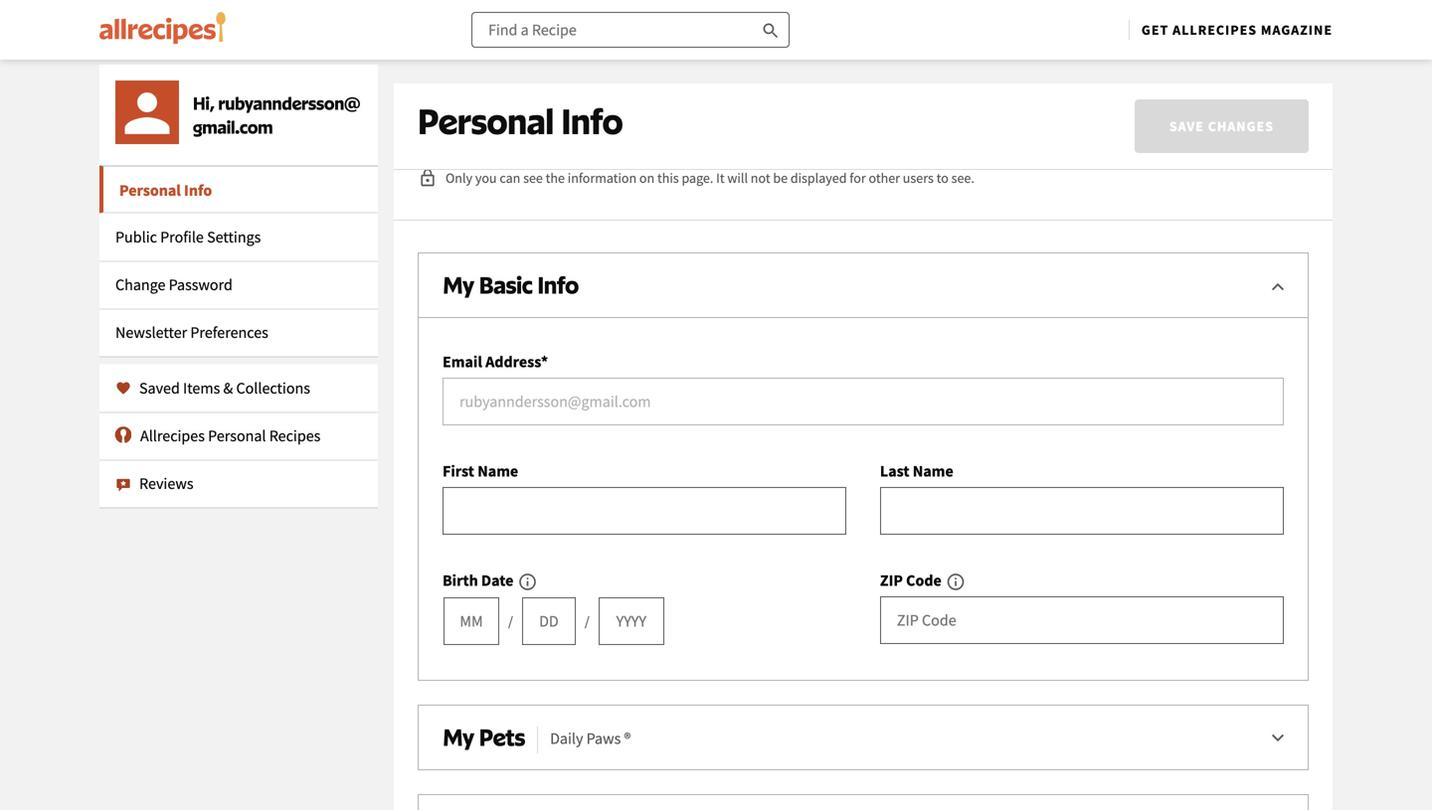 Task type: vqa. For each thing, say whether or not it's contained in the screenshot.
MEALS
no



Task type: locate. For each thing, give the bounding box(es) containing it.
rubyanndersson@
[[218, 92, 360, 114]]

name right last
[[913, 462, 954, 481]]

items
[[183, 378, 220, 398]]

you down the these
[[418, 127, 445, 149]]

0 horizontal spatial /
[[508, 613, 513, 631]]

will right it on the top
[[727, 169, 748, 187]]

1 horizontal spatial allrecipes
[[1173, 21, 1257, 39]]

1 vertical spatial all
[[828, 127, 846, 149]]

meredith down associated
[[850, 127, 916, 149]]

2 name from the left
[[913, 462, 954, 481]]

2 vertical spatial personal
[[208, 426, 266, 446]]

the up personalized
[[658, 99, 682, 121]]

recipes
[[269, 426, 321, 446]]

my left basic
[[443, 271, 474, 299]]

saved
[[139, 378, 180, 398]]

/ right dd field
[[585, 613, 590, 631]]

1 vertical spatial will
[[449, 127, 475, 149]]

address.
[[1019, 99, 1082, 121]]

this
[[1183, 99, 1210, 121], [657, 169, 679, 187]]

1 vertical spatial personal info
[[119, 181, 212, 200]]

0 vertical spatial the
[[658, 99, 682, 121]]

1 horizontal spatial be
[[773, 169, 788, 187]]

page.
[[682, 169, 714, 187]]

1 vertical spatial info
[[184, 181, 212, 200]]

these details will be used for all the meredith profiles associated with your email address. by filling out this information, you will receive a more personalized experience across all meredith websites.
[[418, 99, 1307, 149]]

0 vertical spatial you
[[418, 127, 445, 149]]

1 vertical spatial personal
[[119, 181, 181, 200]]

info up public profile settings
[[184, 181, 212, 200]]

personal info up the profile
[[119, 181, 212, 200]]

name right first
[[478, 462, 518, 481]]

this right out
[[1183, 99, 1210, 121]]

allrecipes
[[1173, 21, 1257, 39], [140, 426, 205, 446]]

for right used
[[611, 99, 632, 121]]

0 vertical spatial meredith
[[686, 99, 753, 121]]

1 horizontal spatial the
[[658, 99, 682, 121]]

0 vertical spatial my
[[443, 271, 474, 299]]

0 horizontal spatial name
[[478, 462, 518, 481]]

saved items & collections
[[139, 378, 310, 398]]

last
[[880, 462, 910, 481]]

0 vertical spatial for
[[611, 99, 632, 121]]

by
[[1086, 99, 1104, 121]]

personal up public
[[119, 181, 181, 200]]

0 vertical spatial allrecipes
[[1173, 21, 1257, 39]]

collections
[[236, 378, 310, 398]]

for
[[611, 99, 632, 121], [850, 169, 866, 187]]

this inside these details will be used for all the meredith profiles associated with your email address. by filling out this information, you will receive a more personalized experience across all meredith websites.
[[1183, 99, 1210, 121]]

2 my from the top
[[443, 724, 474, 752]]

1 name from the left
[[478, 462, 518, 481]]

allrecipes right get
[[1173, 21, 1257, 39]]

more
[[548, 127, 588, 149]]

0 horizontal spatial this
[[657, 169, 679, 187]]

0 horizontal spatial allrecipes
[[140, 426, 205, 446]]

0 horizontal spatial the
[[546, 169, 565, 187]]

1 horizontal spatial name
[[913, 462, 954, 481]]

all
[[636, 99, 654, 121], [828, 127, 846, 149]]

the inside these details will be used for all the meredith profiles associated with your email address. by filling out this information, you will receive a more personalized experience across all meredith websites.
[[658, 99, 682, 121]]

not
[[751, 169, 770, 187]]

first
[[443, 462, 474, 481]]

meredith
[[686, 99, 753, 121], [850, 127, 916, 149]]

zip code
[[880, 571, 942, 591]]

birth date
[[443, 571, 514, 591]]

1 horizontal spatial meredith
[[850, 127, 916, 149]]

be right the not
[[773, 169, 788, 187]]

basic
[[479, 271, 533, 299]]

chevron image
[[1266, 275, 1290, 298], [1266, 727, 1290, 751]]

for inside these details will be used for all the meredith profiles associated with your email address. by filling out this information, you will receive a more personalized experience across all meredith websites.
[[611, 99, 632, 121]]

be up more
[[549, 99, 568, 121]]

users
[[903, 169, 934, 187]]

2 chevron image from the top
[[1266, 727, 1290, 751]]

it
[[716, 169, 725, 187]]

2 horizontal spatial personal
[[418, 99, 554, 143]]

0 horizontal spatial personal
[[119, 181, 181, 200]]

my
[[443, 271, 474, 299], [443, 724, 474, 752]]

all down associated
[[828, 127, 846, 149]]

1 vertical spatial you
[[475, 169, 497, 187]]

2 / from the left
[[585, 613, 590, 631]]

be
[[549, 99, 568, 121], [773, 169, 788, 187]]

meredith up experience at the top
[[686, 99, 753, 121]]

the
[[658, 99, 682, 121], [546, 169, 565, 187]]

information
[[568, 169, 637, 187]]

personal info up can
[[418, 99, 623, 143]]

Email Address* field
[[443, 378, 1284, 426]]

personal info
[[418, 99, 623, 143], [119, 181, 212, 200]]

1 vertical spatial chevron image
[[1266, 727, 1290, 751]]

newsletter
[[115, 323, 187, 343]]

all up personalized
[[636, 99, 654, 121]]

personal
[[418, 99, 554, 143], [119, 181, 181, 200], [208, 426, 266, 446]]

0 vertical spatial all
[[636, 99, 654, 121]]

0 vertical spatial chevron image
[[1266, 275, 1290, 298]]

/
[[508, 613, 513, 631], [585, 613, 590, 631]]

gmail.com
[[193, 116, 273, 138]]

1 horizontal spatial /
[[585, 613, 590, 631]]

newsletter preferences link
[[99, 309, 378, 357]]

1 vertical spatial this
[[657, 169, 679, 187]]

info
[[561, 99, 623, 143], [184, 181, 212, 200], [538, 271, 579, 299]]

1 horizontal spatial this
[[1183, 99, 1210, 121]]

you
[[418, 127, 445, 149], [475, 169, 497, 187]]

1 horizontal spatial personal
[[208, 426, 266, 446]]

DD field
[[522, 598, 576, 646]]

personal down "saved items & collections" link
[[208, 426, 266, 446]]

filling
[[1108, 99, 1150, 121]]

across
[[776, 127, 824, 149]]

1 / from the left
[[508, 613, 513, 631]]

/ left dd field
[[508, 613, 513, 631]]

1 horizontal spatial personal info
[[418, 99, 623, 143]]

see.
[[951, 169, 975, 187]]

you left can
[[475, 169, 497, 187]]

information,
[[1214, 99, 1307, 121]]

0 horizontal spatial meredith
[[686, 99, 753, 121]]

name for last name
[[913, 462, 954, 481]]

receive
[[479, 127, 532, 149]]

my basic info
[[443, 271, 579, 299]]

0 vertical spatial be
[[549, 99, 568, 121]]

0 horizontal spatial for
[[611, 99, 632, 121]]

for left other at the right of page
[[850, 169, 866, 187]]

other
[[869, 169, 900, 187]]

my left pets
[[443, 724, 474, 752]]

on
[[639, 169, 655, 187]]

will
[[519, 99, 546, 121], [449, 127, 475, 149], [727, 169, 748, 187]]

a
[[536, 127, 545, 149]]

to
[[937, 169, 949, 187]]

preferences
[[190, 323, 268, 343]]

displayed
[[791, 169, 847, 187]]

allrecipes personal recipes link
[[99, 412, 378, 460]]

first name
[[443, 462, 518, 481]]

magazine
[[1261, 21, 1333, 39]]

profile
[[160, 227, 204, 247]]

0 horizontal spatial will
[[449, 127, 475, 149]]

1 vertical spatial for
[[850, 169, 866, 187]]

will down the these
[[449, 127, 475, 149]]

info right a
[[561, 99, 623, 143]]

get
[[1142, 21, 1169, 39]]

1 my from the top
[[443, 271, 474, 299]]

0 vertical spatial this
[[1183, 99, 1210, 121]]

1 vertical spatial my
[[443, 724, 474, 752]]

you inside these details will be used for all the meredith profiles associated with your email address. by filling out this information, you will receive a more personalized experience across all meredith websites.
[[418, 127, 445, 149]]

0 horizontal spatial be
[[549, 99, 568, 121]]

1 horizontal spatial you
[[475, 169, 497, 187]]

0 vertical spatial will
[[519, 99, 546, 121]]

name
[[478, 462, 518, 481], [913, 462, 954, 481]]

info right basic
[[538, 271, 579, 299]]

0 horizontal spatial you
[[418, 127, 445, 149]]

reviews
[[139, 474, 194, 494]]

public profile settings
[[115, 227, 261, 247]]

the right the 'see'
[[546, 169, 565, 187]]

will up a
[[519, 99, 546, 121]]

2 horizontal spatial will
[[727, 169, 748, 187]]

personal up can
[[418, 99, 554, 143]]

allrecipes up reviews
[[140, 426, 205, 446]]

reviews link
[[99, 460, 378, 508]]

2 vertical spatial will
[[727, 169, 748, 187]]

First Name field
[[443, 487, 847, 535]]

this right on
[[657, 169, 679, 187]]

name for first name
[[478, 462, 518, 481]]



Task type: describe. For each thing, give the bounding box(es) containing it.
1 vertical spatial be
[[773, 169, 788, 187]]

0 vertical spatial info
[[561, 99, 623, 143]]

0 vertical spatial personal info
[[418, 99, 623, 143]]

address*
[[485, 352, 548, 372]]

public profile settings link
[[99, 213, 378, 261]]

pets
[[479, 724, 525, 752]]

2 vertical spatial info
[[538, 271, 579, 299]]

hi,
[[193, 92, 218, 114]]

email address*
[[443, 352, 548, 372]]

0 vertical spatial personal
[[418, 99, 554, 143]]

settings
[[207, 227, 261, 247]]

websites.
[[920, 127, 990, 149]]

paws
[[587, 729, 621, 749]]

get allrecipes magazine link
[[1142, 21, 1333, 39]]

email
[[974, 99, 1015, 121]]

newsletter preferences
[[115, 323, 268, 343]]

0 horizontal spatial all
[[636, 99, 654, 121]]

with
[[899, 99, 932, 121]]

1 horizontal spatial all
[[828, 127, 846, 149]]

only
[[446, 169, 473, 187]]

change password
[[115, 275, 233, 295]]

YYYY field
[[599, 598, 664, 646]]

Last Name field
[[880, 487, 1284, 535]]

associated
[[816, 99, 896, 121]]

get allrecipes magazine
[[1142, 21, 1333, 39]]

saved items & collections link
[[99, 365, 378, 412]]

1 vertical spatial the
[[546, 169, 565, 187]]

1 horizontal spatial will
[[519, 99, 546, 121]]

®
[[624, 729, 631, 749]]

out
[[1154, 99, 1179, 121]]

rubyanndersson@ gmail.com
[[193, 92, 360, 138]]

change
[[115, 275, 166, 295]]

1 vertical spatial allrecipes
[[140, 426, 205, 446]]

see
[[523, 169, 543, 187]]

code
[[906, 571, 942, 591]]

experience
[[691, 127, 773, 149]]

profiles
[[756, 99, 813, 121]]

your
[[936, 99, 970, 121]]

&
[[223, 378, 233, 398]]

password
[[169, 275, 233, 295]]

daily
[[550, 729, 583, 749]]

Search text field
[[471, 12, 790, 48]]

MM field
[[444, 598, 499, 646]]

1 horizontal spatial for
[[850, 169, 866, 187]]

date
[[481, 571, 514, 591]]

email
[[443, 352, 482, 372]]

change password link
[[99, 261, 378, 309]]

public
[[115, 227, 157, 247]]

my pets
[[443, 724, 525, 752]]

daily paws ®
[[550, 729, 631, 749]]

can
[[500, 169, 521, 187]]

zip
[[880, 571, 903, 591]]

personal info link
[[99, 166, 378, 213]]

details
[[466, 99, 516, 121]]

my for my basic info
[[443, 271, 474, 299]]

only you can see the information on this page. it will not be displayed for other users to see.
[[446, 169, 975, 187]]

birth
[[443, 571, 478, 591]]

be inside these details will be used for all the meredith profiles associated with your email address. by filling out this information, you will receive a more personalized experience across all meredith websites.
[[549, 99, 568, 121]]

last name
[[880, 462, 954, 481]]

allrecipes personal recipes
[[140, 426, 321, 446]]

these
[[418, 99, 462, 121]]

ZIP Code field
[[880, 597, 1284, 645]]

1 chevron image from the top
[[1266, 275, 1290, 298]]

1 vertical spatial meredith
[[850, 127, 916, 149]]

my for my pets
[[443, 724, 474, 752]]

used
[[572, 99, 608, 121]]

0 horizontal spatial personal info
[[119, 181, 212, 200]]

personalized
[[591, 127, 688, 149]]



